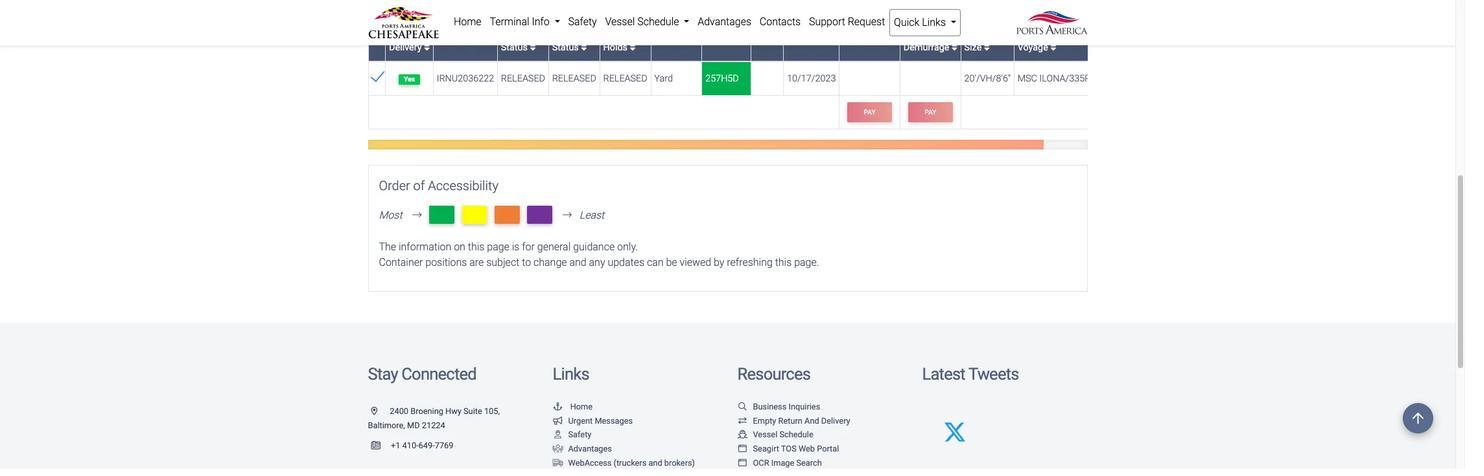 Task type: locate. For each thing, give the bounding box(es) containing it.
1 vertical spatial for
[[522, 241, 535, 254]]

0 vertical spatial and
[[569, 257, 586, 269]]

webaccess
[[568, 459, 612, 468]]

change
[[534, 257, 567, 269]]

advantages up position
[[698, 16, 751, 28]]

1 horizontal spatial schedule
[[779, 431, 813, 440]]

quick
[[894, 16, 919, 29]]

vessel/ voyage
[[1018, 28, 1050, 53]]

1 horizontal spatial links
[[922, 16, 946, 29]]

2 safety from the top
[[568, 431, 591, 440]]

ready
[[389, 28, 414, 39]]

sort image right voyage
[[1050, 43, 1056, 52]]

vessel schedule link up seagirt
[[737, 431, 813, 440]]

schedule up seagirt tos web portal
[[779, 431, 813, 440]]

position
[[705, 35, 742, 46]]

status inside the "customs status"
[[552, 42, 579, 53]]

home link up container# link
[[450, 9, 486, 35]]

hand receiving image
[[553, 446, 563, 454]]

and inside "the information on this page is for general guidance only. container positions are subject to change and any updates can be viewed by refreshing this page."
[[569, 257, 586, 269]]

and left any
[[569, 257, 586, 269]]

tweets
[[968, 365, 1019, 385]]

0 vertical spatial home link
[[450, 9, 486, 35]]

long arrow right image right most
[[407, 210, 427, 221]]

mt up general
[[532, 208, 547, 223]]

support request
[[809, 16, 885, 28]]

order
[[379, 178, 410, 194]]

yard
[[654, 73, 673, 84]]

sort image left position
[[693, 36, 699, 45]]

links right non
[[922, 16, 946, 29]]

1 horizontal spatial status
[[552, 42, 579, 53]]

sort image inside container# link
[[485, 36, 491, 45]]

0 vertical spatial safety
[[568, 16, 597, 28]]

0 vertical spatial advantages
[[698, 16, 751, 28]]

can
[[647, 257, 664, 269]]

0 vertical spatial home
[[454, 16, 481, 28]]

1 horizontal spatial delivery
[[821, 417, 850, 426]]

sort image down equipment
[[984, 43, 990, 52]]

demurrage down non
[[904, 42, 949, 53]]

1 horizontal spatial and
[[649, 459, 662, 468]]

advantages link up the webaccess
[[553, 445, 612, 454]]

0 horizontal spatial vessel
[[605, 16, 635, 28]]

safety
[[568, 16, 597, 28], [568, 431, 591, 440]]

2 status from the left
[[552, 42, 579, 53]]

viewed
[[680, 257, 711, 269]]

0 vertical spatial for
[[417, 28, 429, 39]]

safety link left other
[[564, 9, 601, 35]]

portal
[[817, 445, 839, 454]]

contacts
[[760, 16, 801, 28]]

least
[[579, 210, 604, 222]]

other holds
[[603, 28, 630, 53]]

home link
[[450, 9, 486, 35], [553, 403, 593, 412]]

links up anchor image
[[553, 365, 589, 385]]

support request link
[[805, 9, 889, 35]]

size
[[964, 42, 982, 53]]

for inside ready for delivery
[[417, 28, 429, 39]]

vessel schedule link up location
[[601, 9, 694, 35]]

0 vertical spatial vessel
[[605, 16, 635, 28]]

home link for terminal info "link"
[[450, 9, 486, 35]]

order of accessibility
[[379, 178, 498, 194]]

sort image left line
[[485, 36, 491, 45]]

this
[[468, 241, 484, 254], [775, 257, 792, 269]]

anchor image
[[553, 404, 563, 412]]

status down customs
[[552, 42, 579, 53]]

sort image inside the lfd link
[[806, 36, 812, 45]]

sort image
[[485, 36, 491, 45], [806, 36, 812, 45]]

go to top image
[[1403, 404, 1433, 434]]

1 vertical spatial advantages link
[[553, 445, 612, 454]]

0 horizontal spatial home link
[[450, 9, 486, 35]]

released down line status
[[501, 73, 545, 84]]

page.
[[794, 257, 819, 269]]

refreshing
[[727, 257, 773, 269]]

safety link
[[564, 9, 601, 35], [553, 431, 591, 440]]

1 vertical spatial vessel
[[753, 431, 777, 440]]

1 released from the left
[[501, 73, 545, 84]]

2400 broening hwy suite 105, baltimore, md 21224 link
[[368, 407, 500, 431]]

delivery down ready
[[389, 42, 422, 53]]

ptd link
[[754, 35, 780, 46]]

return
[[778, 417, 802, 426]]

1 sort image from the left
[[485, 36, 491, 45]]

guidance
[[573, 241, 615, 254]]

0 vertical spatial schedule
[[637, 16, 679, 28]]

status for customs
[[552, 42, 579, 53]]

0 horizontal spatial vessel schedule
[[605, 16, 682, 28]]

delivery inside ready for delivery
[[389, 42, 422, 53]]

1 vertical spatial home link
[[553, 403, 593, 412]]

exchange image
[[737, 418, 748, 426]]

sort image inside location link
[[693, 36, 699, 45]]

1 horizontal spatial advantages link
[[694, 9, 755, 35]]

sort up image
[[891, 36, 897, 45]]

0 vertical spatial advantages link
[[694, 9, 755, 35]]

non
[[904, 28, 921, 39]]

3 mt from the left
[[500, 208, 515, 223]]

this left page.
[[775, 257, 792, 269]]

advantages up the webaccess
[[568, 445, 612, 454]]

safety link for urgent messages link
[[553, 431, 591, 440]]

status inside line status
[[501, 42, 528, 53]]

request
[[848, 16, 885, 28]]

sort image left ptd
[[742, 36, 748, 45]]

257h5d
[[705, 73, 739, 84]]

+1
[[391, 442, 400, 451]]

sort image
[[693, 36, 699, 45], [742, 36, 748, 45], [774, 36, 780, 45], [424, 43, 430, 52], [530, 43, 536, 52], [581, 43, 587, 52], [630, 43, 636, 52], [952, 43, 957, 52], [984, 43, 990, 52], [1050, 43, 1056, 52]]

0 horizontal spatial sort image
[[485, 36, 491, 45]]

1 vertical spatial links
[[553, 365, 589, 385]]

1 status from the left
[[501, 42, 528, 53]]

terminal info
[[490, 16, 552, 28]]

latest
[[922, 365, 965, 385]]

1 vertical spatial schedule
[[779, 431, 813, 440]]

msc
[[1018, 73, 1037, 84]]

home link for urgent messages link
[[553, 403, 593, 412]]

vessel schedule up other
[[605, 16, 682, 28]]

1 vertical spatial safety
[[568, 431, 591, 440]]

vessel schedule
[[605, 16, 682, 28], [753, 431, 813, 440]]

user hard hat image
[[553, 432, 563, 440]]

home link up urgent
[[553, 403, 593, 412]]

for right is
[[522, 241, 535, 254]]

0 vertical spatial safety link
[[564, 9, 601, 35]]

be
[[666, 257, 677, 269]]

status down line
[[501, 42, 528, 53]]

2 released from the left
[[552, 73, 596, 84]]

search image
[[737, 404, 748, 412]]

links
[[922, 16, 946, 29], [553, 365, 589, 385]]

1 horizontal spatial home
[[570, 403, 593, 412]]

1 safety from the top
[[568, 16, 597, 28]]

customs
[[552, 28, 589, 39]]

0 horizontal spatial delivery
[[389, 42, 422, 53]]

customs status
[[552, 28, 589, 53]]

released down the holds
[[603, 73, 647, 84]]

0 vertical spatial this
[[468, 241, 484, 254]]

0 horizontal spatial home
[[454, 16, 481, 28]]

ocr
[[753, 459, 769, 468]]

other
[[603, 28, 626, 39]]

for right ready
[[417, 28, 429, 39]]

0 horizontal spatial released
[[501, 73, 545, 84]]

2 long arrow right image from the left
[[557, 210, 577, 221]]

subject
[[486, 257, 519, 269]]

sort image for vessel/ voyage
[[1050, 43, 1056, 52]]

home
[[454, 16, 481, 28], [570, 403, 593, 412]]

sort image down customs
[[581, 43, 587, 52]]

mt up is
[[500, 208, 515, 223]]

seagirt
[[753, 445, 779, 454]]

empty return and delivery link
[[737, 417, 850, 426]]

long arrow right image
[[407, 210, 427, 221], [557, 210, 577, 221]]

sort image left container#
[[424, 43, 430, 52]]

urgent messages
[[568, 417, 633, 426]]

schedule up location
[[637, 16, 679, 28]]

mt down accessibility
[[467, 208, 482, 223]]

1 horizontal spatial for
[[522, 241, 535, 254]]

1 vertical spatial safety link
[[553, 431, 591, 440]]

sort image for other holds
[[630, 43, 636, 52]]

suite
[[464, 407, 482, 417]]

terminal
[[490, 16, 529, 28]]

home up container# link
[[454, 16, 481, 28]]

1 horizontal spatial vessel schedule link
[[737, 431, 813, 440]]

safety link down urgent
[[553, 431, 591, 440]]

container
[[379, 257, 423, 269]]

sort image right the holds
[[630, 43, 636, 52]]

by
[[714, 257, 724, 269]]

delivery
[[389, 42, 422, 53], [821, 417, 850, 426]]

only.
[[617, 241, 638, 254]]

7769
[[435, 442, 453, 451]]

released down the "customs status"
[[552, 73, 596, 84]]

0 horizontal spatial status
[[501, 42, 528, 53]]

vessel down empty
[[753, 431, 777, 440]]

0 horizontal spatial links
[[553, 365, 589, 385]]

ocr image search
[[753, 459, 822, 468]]

0 vertical spatial vessel schedule link
[[601, 9, 694, 35]]

home up urgent
[[570, 403, 593, 412]]

1 horizontal spatial sort image
[[806, 36, 812, 45]]

sort image left size
[[952, 43, 957, 52]]

0 vertical spatial vessel schedule
[[605, 16, 682, 28]]

delivery right and
[[821, 417, 850, 426]]

safety up customs
[[568, 16, 597, 28]]

sort image down support
[[806, 36, 812, 45]]

mt down order of accessibility
[[434, 208, 449, 223]]

1 horizontal spatial advantages
[[698, 16, 751, 28]]

2 mt from the left
[[467, 208, 482, 223]]

sort image for customs status
[[581, 43, 587, 52]]

mt
[[434, 208, 449, 223], [467, 208, 482, 223], [500, 208, 515, 223], [532, 208, 547, 223]]

browser image
[[737, 446, 748, 454]]

1 horizontal spatial long arrow right image
[[557, 210, 577, 221]]

map marker alt image
[[371, 409, 388, 417]]

demurrage down request
[[843, 35, 891, 46]]

sort image down terminal info "link"
[[530, 43, 536, 52]]

vessel up other
[[605, 16, 635, 28]]

inquiries
[[789, 403, 820, 412]]

sort image for equipment size
[[984, 43, 990, 52]]

1 horizontal spatial demurrage
[[904, 42, 949, 53]]

voyage
[[1018, 42, 1048, 53]]

0 horizontal spatial this
[[468, 241, 484, 254]]

quick links
[[894, 16, 948, 29]]

latest tweets
[[922, 365, 1019, 385]]

bullhorn image
[[553, 418, 563, 426]]

sort image for ready for delivery
[[424, 43, 430, 52]]

long arrow right image left the least
[[557, 210, 577, 221]]

0 horizontal spatial long arrow right image
[[407, 210, 427, 221]]

safety down urgent
[[568, 431, 591, 440]]

ship image
[[737, 432, 748, 440]]

2 horizontal spatial released
[[603, 73, 647, 84]]

for inside "the information on this page is for general guidance only. container positions are subject to change and any updates can be viewed by refreshing this page."
[[522, 241, 535, 254]]

0 horizontal spatial for
[[417, 28, 429, 39]]

1 vertical spatial this
[[775, 257, 792, 269]]

0 horizontal spatial and
[[569, 257, 586, 269]]

1 horizontal spatial released
[[552, 73, 596, 84]]

2 sort image from the left
[[806, 36, 812, 45]]

location
[[654, 35, 693, 46]]

sort image down contacts link
[[774, 36, 780, 45]]

advantages link up position
[[694, 9, 755, 35]]

vessel schedule up seagirt tos web portal link
[[753, 431, 813, 440]]

3 released from the left
[[603, 73, 647, 84]]

1 horizontal spatial vessel schedule
[[753, 431, 813, 440]]

urgent messages link
[[553, 417, 633, 426]]

empty return and delivery
[[753, 417, 850, 426]]

this up are
[[468, 241, 484, 254]]

broening
[[410, 407, 443, 417]]

1 vertical spatial delivery
[[821, 417, 850, 426]]

vessel
[[605, 16, 635, 28], [753, 431, 777, 440]]

and left brokers)
[[649, 459, 662, 468]]

0 horizontal spatial advantages
[[568, 445, 612, 454]]

1 horizontal spatial home link
[[553, 403, 593, 412]]

0 horizontal spatial vessel schedule link
[[601, 9, 694, 35]]

released
[[501, 73, 545, 84], [552, 73, 596, 84], [603, 73, 647, 84]]

0 vertical spatial delivery
[[389, 42, 422, 53]]

seagirt tos web portal link
[[737, 445, 839, 454]]

browser image
[[737, 460, 748, 468]]



Task type: describe. For each thing, give the bounding box(es) containing it.
phone office image
[[371, 443, 391, 451]]

web
[[799, 445, 815, 454]]

on
[[454, 241, 465, 254]]

410-
[[402, 442, 419, 451]]

terminal info link
[[486, 9, 564, 35]]

1 vertical spatial advantages
[[568, 445, 612, 454]]

ptd
[[754, 35, 774, 46]]

demurrage inside non demurrage
[[904, 42, 949, 53]]

accessibility
[[428, 178, 498, 194]]

line
[[501, 28, 518, 39]]

messages
[[595, 417, 633, 426]]

safety link for terminal info "link"
[[564, 9, 601, 35]]

649-
[[419, 442, 435, 451]]

stay connected
[[368, 365, 476, 385]]

sort image for line status
[[530, 43, 536, 52]]

updates
[[608, 257, 644, 269]]

and
[[805, 417, 819, 426]]

is
[[512, 241, 520, 254]]

ocr image search link
[[737, 459, 822, 468]]

urgent
[[568, 417, 593, 426]]

search
[[796, 459, 822, 468]]

empty
[[753, 417, 776, 426]]

business inquiries
[[753, 403, 820, 412]]

baltimore,
[[368, 421, 405, 431]]

container# link
[[437, 35, 491, 46]]

line status
[[501, 28, 530, 53]]

4 mt from the left
[[532, 208, 547, 223]]

location link
[[654, 35, 699, 46]]

md
[[407, 421, 420, 431]]

the
[[379, 241, 396, 254]]

positions
[[425, 257, 467, 269]]

most
[[379, 210, 402, 222]]

business inquiries link
[[737, 403, 820, 412]]

0 horizontal spatial demurrage
[[843, 35, 891, 46]]

irnu2036222
[[437, 73, 494, 84]]

of
[[413, 178, 425, 194]]

hwy
[[445, 407, 461, 417]]

1 horizontal spatial vessel
[[753, 431, 777, 440]]

0 vertical spatial links
[[922, 16, 946, 29]]

0 horizontal spatial schedule
[[637, 16, 679, 28]]

stay
[[368, 365, 398, 385]]

resources
[[737, 365, 810, 385]]

2400
[[390, 407, 408, 417]]

status for line
[[501, 42, 528, 53]]

container#
[[437, 35, 485, 46]]

+1 410-649-7769 link
[[368, 442, 453, 451]]

connected
[[401, 365, 476, 385]]

1 vertical spatial vessel schedule link
[[737, 431, 813, 440]]

ilona/335r
[[1039, 73, 1091, 84]]

truck container image
[[553, 460, 563, 468]]

are
[[470, 257, 484, 269]]

holds
[[603, 42, 628, 53]]

1 horizontal spatial this
[[775, 257, 792, 269]]

the information on this page is for general guidance only. container positions are subject to change and any updates can be viewed by refreshing this page.
[[379, 241, 819, 269]]

information
[[399, 241, 451, 254]]

ready for delivery
[[389, 28, 429, 53]]

webaccess (truckers and brokers)
[[568, 459, 695, 468]]

105,
[[484, 407, 500, 417]]

+1 410-649-7769
[[391, 442, 453, 451]]

1 mt from the left
[[434, 208, 449, 223]]

msc ilona/335r
[[1018, 73, 1091, 84]]

business
[[753, 403, 787, 412]]

any
[[589, 257, 605, 269]]

tos
[[781, 445, 797, 454]]

sort image for non demurrage
[[952, 43, 957, 52]]

credit card image
[[372, 36, 382, 45]]

page
[[487, 241, 509, 254]]

1 long arrow right image from the left
[[407, 210, 427, 221]]

sort image for lfd
[[806, 36, 812, 45]]

equipment size
[[964, 28, 1009, 53]]

0 horizontal spatial advantages link
[[553, 445, 612, 454]]

to
[[522, 257, 531, 269]]

support
[[809, 16, 845, 28]]

20'/vh/8'6"
[[964, 73, 1011, 84]]

yes
[[404, 75, 415, 84]]

demurrage link
[[843, 35, 897, 46]]

1 vertical spatial and
[[649, 459, 662, 468]]

sort image for container#
[[485, 36, 491, 45]]

seagirt tos web portal
[[753, 445, 839, 454]]

sort image inside ptd link
[[774, 36, 780, 45]]

contacts link
[[755, 9, 805, 35]]

1 vertical spatial home
[[570, 403, 593, 412]]

info
[[532, 16, 550, 28]]

webaccess (truckers and brokers) link
[[553, 459, 695, 468]]

sort image inside position link
[[742, 36, 748, 45]]

position link
[[705, 35, 748, 46]]

equipment
[[964, 28, 1009, 39]]

general
[[537, 241, 571, 254]]

1 vertical spatial vessel schedule
[[753, 431, 813, 440]]

lfd link
[[787, 35, 812, 46]]



Task type: vqa. For each thing, say whether or not it's contained in the screenshot.
access
no



